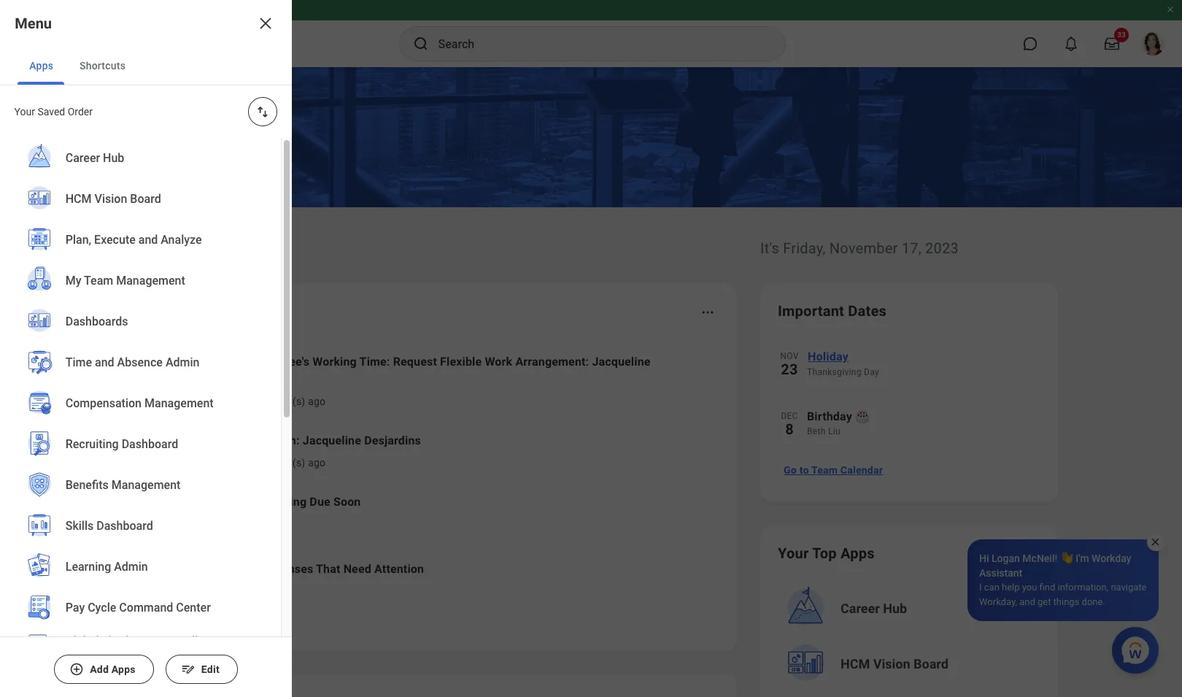 Task type: describe. For each thing, give the bounding box(es) containing it.
dashboards
[[66, 315, 128, 329]]

awaiting your action list
[[142, 342, 720, 599]]

learning admin
[[66, 560, 148, 574]]

dashboard for skills dashboard
[[97, 519, 153, 533]]

management for compensation management
[[145, 397, 214, 411]]

awaiting your action
[[142, 302, 283, 320]]

update employee's working time: request flexible work arrangement: jacqueline
[[209, 355, 651, 369]]

1 vertical spatial and
[[95, 356, 115, 370]]

learning inside 'link'
[[66, 560, 111, 574]]

dec
[[781, 411, 799, 421]]

my inside global navigation dialog
[[66, 274, 82, 288]]

inbox image
[[163, 440, 185, 462]]

workday,
[[980, 596, 1018, 607]]

awaiting
[[142, 302, 200, 320]]

you
[[1023, 582, 1038, 593]]

career inside global navigation dialog
[[66, 151, 100, 165]]

list inside global navigation dialog
[[0, 138, 281, 697]]

hello there
[[124, 231, 247, 259]]

analyze
[[161, 233, 202, 247]]

apps inside "hello there" main content
[[841, 545, 875, 562]]

hub inside global navigation dialog
[[103, 151, 125, 165]]

beth
[[807, 426, 826, 437]]

i
[[980, 582, 982, 593]]

required learning due soon
[[209, 495, 361, 509]]

desjardins
[[364, 434, 421, 448]]

apps button
[[18, 47, 65, 85]]

expenses
[[262, 562, 313, 576]]

third
[[102, 634, 129, 648]]

important dates
[[778, 302, 887, 320]]

shortcuts button
[[68, 47, 137, 85]]

inbox image
[[147, 612, 162, 626]]

go to team calendar button
[[778, 456, 889, 485]]

need
[[344, 562, 372, 576]]

important
[[778, 302, 845, 320]]

hcm inside button
[[841, 656, 870, 672]]

career hub link
[[18, 138, 264, 180]]

liu
[[829, 426, 841, 437]]

your top apps
[[778, 545, 875, 562]]

update
[[209, 355, 247, 369]]

my up required
[[209, 457, 223, 469]]

👋
[[1061, 553, 1074, 564]]

plan, execute and analyze link
[[18, 220, 264, 262]]

i'm
[[1076, 553, 1090, 564]]

benefits
[[66, 478, 109, 492]]

your for your top apps
[[778, 545, 809, 562]]

1 horizontal spatial jacqueline
[[592, 355, 651, 369]]

day
[[864, 367, 880, 377]]

time
[[66, 356, 92, 370]]

and inside the hi logan mcneil! 👋 i'm workday assistant i can help you find information, navigate workday, and get things done.
[[1020, 596, 1036, 607]]

0 horizontal spatial jacqueline
[[303, 434, 361, 448]]

friday,
[[783, 239, 826, 257]]

order
[[68, 106, 93, 118]]

saved
[[38, 106, 65, 118]]

shortcuts
[[80, 60, 126, 72]]

career hub inside button
[[841, 601, 908, 616]]

my tasks - 15 day(s) ago for vaccination:
[[209, 457, 326, 469]]

x image
[[1151, 537, 1162, 548]]

- for vaccination:
[[256, 457, 259, 469]]

8
[[786, 421, 794, 438]]

vaccination:
[[233, 434, 300, 448]]

1 horizontal spatial and
[[139, 233, 158, 247]]

thanksgiving
[[807, 367, 862, 377]]

time and absence admin
[[66, 356, 200, 370]]

my inside button
[[196, 613, 210, 625]]

compensation management
[[66, 397, 214, 411]]

holiday
[[808, 350, 849, 364]]

hcm vision board inside button
[[841, 656, 949, 672]]

time and absence admin link
[[18, 342, 264, 385]]

recruiting
[[66, 438, 119, 451]]

text edit image
[[181, 662, 196, 677]]

add apps
[[90, 664, 136, 675]]

required
[[209, 495, 257, 509]]

admin inside 'link'
[[114, 560, 148, 574]]

time:
[[360, 355, 390, 369]]

x image
[[257, 15, 275, 32]]

dashboards link
[[18, 302, 264, 344]]

🎂
[[856, 410, 870, 423]]

12/14/2022
[[234, 517, 290, 529]]

my tasks - 15 day(s) ago for employee's
[[209, 396, 326, 407]]

recruiting dashboard
[[66, 438, 178, 451]]

0 vertical spatial management
[[116, 274, 185, 288]]

ago for jacqueline
[[308, 457, 326, 469]]

help
[[1002, 582, 1020, 593]]

apps inside 'button'
[[29, 60, 53, 72]]

close environment banner image
[[1167, 5, 1175, 14]]

dec 8
[[781, 411, 799, 438]]

logan
[[992, 553, 1021, 564]]

apps inside button
[[112, 664, 136, 675]]

skills dashboard
[[66, 519, 153, 533]]

to for my
[[184, 613, 193, 625]]

management for benefits management
[[112, 478, 181, 492]]

done.
[[1082, 596, 1106, 607]]

work
[[485, 355, 513, 369]]

tab list containing apps
[[0, 47, 292, 85]]

employee's
[[250, 355, 310, 369]]

skills
[[66, 519, 94, 533]]

profile logan mcneil element
[[1133, 28, 1174, 60]]

can
[[985, 582, 1000, 593]]

soon
[[334, 495, 361, 509]]

15 for employee's
[[262, 396, 273, 407]]

my team management
[[66, 274, 185, 288]]

career hub inside global navigation dialog
[[66, 151, 125, 165]]

23
[[781, 361, 799, 378]]

learning admin link
[[18, 547, 264, 589]]

add for add apps
[[90, 664, 109, 675]]

it's
[[761, 239, 780, 257]]

1 horizontal spatial admin
[[166, 356, 200, 370]]

flexible
[[440, 355, 482, 369]]

cycle
[[88, 601, 117, 615]]

my team management link
[[18, 261, 264, 303]]

go for go to my tasks (33)
[[168, 613, 181, 625]]

skills dashboard link
[[18, 506, 264, 548]]



Task type: vqa. For each thing, say whether or not it's contained in the screenshot.
dialog
no



Task type: locate. For each thing, give the bounding box(es) containing it.
management down recruiting dashboard link
[[112, 478, 181, 492]]

1 - from the top
[[256, 396, 259, 407]]

add apps button
[[54, 655, 154, 684]]

your left the saved
[[15, 106, 35, 118]]

vision
[[95, 192, 127, 206], [874, 656, 911, 672]]

request
[[393, 355, 437, 369]]

add inside add apps button
[[90, 664, 109, 675]]

career hub up the hcm vision board button
[[841, 601, 908, 616]]

learning down skills
[[66, 560, 111, 574]]

2 ago from the top
[[308, 457, 326, 469]]

to up payroll
[[184, 613, 193, 625]]

inbox large image
[[1105, 37, 1120, 51]]

2 vertical spatial management
[[112, 478, 181, 492]]

2023
[[926, 239, 959, 257]]

go right inbox icon at the left bottom of page
[[168, 613, 181, 625]]

day(s) for vaccination:
[[276, 457, 306, 469]]

birthday
[[807, 410, 853, 423]]

and down you
[[1020, 596, 1036, 607]]

dashboard down benefits management
[[97, 519, 153, 533]]

0 vertical spatial your
[[15, 106, 35, 118]]

1 vertical spatial to
[[184, 613, 193, 625]]

1 vertical spatial go
[[168, 613, 181, 625]]

jacqueline right arrangement:
[[592, 355, 651, 369]]

1 vertical spatial admin
[[114, 560, 148, 574]]

0 horizontal spatial hcm vision board
[[66, 192, 161, 206]]

2 - from the top
[[256, 457, 259, 469]]

holiday button
[[807, 348, 1041, 367]]

0 horizontal spatial board
[[130, 192, 161, 206]]

party
[[132, 634, 159, 648]]

plan, execute and analyze
[[66, 233, 202, 247]]

compensation management link
[[18, 383, 264, 426]]

vision inside button
[[874, 656, 911, 672]]

15 down 'vaccination:'
[[262, 457, 273, 469]]

my up payroll
[[196, 613, 210, 625]]

0 vertical spatial hub
[[103, 151, 125, 165]]

0 horizontal spatial vision
[[95, 192, 127, 206]]

tasks for add
[[225, 457, 253, 469]]

find
[[1040, 582, 1056, 593]]

1 horizontal spatial due
[[310, 495, 331, 509]]

1 horizontal spatial hcm
[[841, 656, 870, 672]]

pay cycle command center link
[[18, 588, 264, 630]]

your inside global navigation dialog
[[15, 106, 35, 118]]

1 horizontal spatial vision
[[874, 656, 911, 672]]

navigate
[[1111, 582, 1147, 593]]

1 day(s) from the top
[[276, 396, 306, 407]]

edit
[[201, 664, 220, 675]]

things
[[1054, 596, 1080, 607]]

0 vertical spatial add
[[209, 434, 230, 448]]

global third party payroll link
[[18, 629, 264, 671]]

holiday thanksgiving day
[[807, 350, 880, 377]]

menu
[[15, 15, 52, 32]]

pay
[[66, 601, 85, 615]]

apps
[[29, 60, 53, 72], [841, 545, 875, 562], [112, 664, 136, 675]]

recruiting dashboard link
[[18, 424, 264, 467]]

management up inbox image
[[145, 397, 214, 411]]

go
[[784, 464, 797, 476], [168, 613, 181, 625]]

due down required
[[212, 517, 231, 529]]

15 for vaccination:
[[262, 457, 273, 469]]

0 horizontal spatial admin
[[114, 560, 148, 574]]

1 ago from the top
[[308, 396, 326, 407]]

due left soon
[[310, 495, 331, 509]]

banner
[[0, 0, 1183, 67]]

1 horizontal spatial your
[[204, 302, 235, 320]]

to for team
[[800, 464, 809, 476]]

add
[[209, 434, 230, 448], [90, 664, 109, 675]]

1 horizontal spatial team
[[812, 464, 838, 476]]

- up 'vaccination:'
[[256, 396, 259, 407]]

ago up add vaccination: jacqueline desjardins
[[308, 396, 326, 407]]

admin down skills dashboard "link" on the bottom of the page
[[114, 560, 148, 574]]

0 vertical spatial admin
[[166, 356, 200, 370]]

to down beth
[[800, 464, 809, 476]]

15
[[262, 396, 273, 407], [262, 457, 273, 469]]

hub up hcm vision board link
[[103, 151, 125, 165]]

list containing career hub
[[0, 138, 281, 697]]

apps right top at the right bottom of page
[[841, 545, 875, 562]]

arrangement:
[[516, 355, 589, 369]]

birthday 🎂 beth liu
[[807, 410, 870, 437]]

board down career hub button
[[914, 656, 949, 672]]

management down hello
[[116, 274, 185, 288]]

plan,
[[66, 233, 92, 247]]

tab list
[[0, 47, 292, 85]]

day(s) down employee's
[[276, 396, 306, 407]]

search image
[[412, 35, 430, 53]]

my down plan,
[[66, 274, 82, 288]]

due 12/14/2022
[[212, 517, 290, 529]]

global third party payroll
[[66, 634, 198, 648]]

that
[[316, 562, 341, 576]]

0 horizontal spatial career hub
[[66, 151, 125, 165]]

dashboard down compensation management link
[[122, 438, 178, 451]]

1 vertical spatial 15
[[262, 457, 273, 469]]

plus circle image
[[69, 662, 84, 677]]

your saved order
[[15, 106, 93, 118]]

0 vertical spatial board
[[130, 192, 161, 206]]

1 horizontal spatial apps
[[112, 664, 136, 675]]

hcm vision board down career hub button
[[841, 656, 949, 672]]

1 vertical spatial tasks
[[225, 457, 253, 469]]

vision down career hub button
[[874, 656, 911, 672]]

vision inside global navigation dialog
[[95, 192, 127, 206]]

and left analyze
[[139, 233, 158, 247]]

1 horizontal spatial hub
[[884, 601, 908, 616]]

day(s) down add vaccination: jacqueline desjardins
[[276, 457, 306, 469]]

0 horizontal spatial apps
[[29, 60, 53, 72]]

tasks down 'vaccination:'
[[225, 457, 253, 469]]

career hub down order
[[66, 151, 125, 165]]

1 horizontal spatial board
[[914, 656, 949, 672]]

top
[[813, 545, 837, 562]]

1 vertical spatial learning
[[66, 560, 111, 574]]

jacqueline left 'desjardins'
[[303, 434, 361, 448]]

15 up 'vaccination:'
[[262, 396, 273, 407]]

november
[[830, 239, 898, 257]]

2 horizontal spatial your
[[778, 545, 809, 562]]

1 vertical spatial hcm
[[841, 656, 870, 672]]

list
[[0, 138, 281, 697]]

0 vertical spatial due
[[310, 495, 331, 509]]

command
[[119, 601, 173, 615]]

1 15 from the top
[[262, 396, 273, 407]]

hello there main content
[[0, 67, 1183, 697]]

0 horizontal spatial hcm
[[66, 192, 92, 206]]

0 vertical spatial vision
[[95, 192, 127, 206]]

0 vertical spatial jacqueline
[[592, 355, 651, 369]]

ago down add vaccination: jacqueline desjardins
[[308, 457, 326, 469]]

0 vertical spatial go
[[784, 464, 797, 476]]

1 vertical spatial add
[[90, 664, 109, 675]]

due
[[310, 495, 331, 509], [212, 517, 231, 529]]

global navigation dialog
[[0, 0, 292, 697]]

day(s)
[[276, 396, 306, 407], [276, 457, 306, 469]]

1 vertical spatial my tasks - 15 day(s) ago
[[209, 457, 326, 469]]

2 horizontal spatial and
[[1020, 596, 1036, 607]]

1 horizontal spatial add
[[209, 434, 230, 448]]

1 vertical spatial dashboard
[[97, 519, 153, 533]]

1 vertical spatial ago
[[308, 457, 326, 469]]

information,
[[1058, 582, 1109, 593]]

hub up the hcm vision board button
[[884, 601, 908, 616]]

my down update
[[209, 396, 223, 407]]

you have expenses that need attention
[[209, 562, 424, 576]]

compensation
[[66, 397, 142, 411]]

career inside button
[[841, 601, 880, 616]]

0 vertical spatial career hub
[[66, 151, 125, 165]]

0 horizontal spatial hub
[[103, 151, 125, 165]]

team left 'calendar'
[[812, 464, 838, 476]]

tasks inside button
[[213, 613, 241, 625]]

ago for working
[[308, 396, 326, 407]]

add right 'plus circle' icon
[[90, 664, 109, 675]]

0 vertical spatial tasks
[[225, 396, 253, 407]]

execute
[[94, 233, 136, 247]]

2 vertical spatial your
[[778, 545, 809, 562]]

notifications large image
[[1064, 37, 1079, 51]]

and right time
[[95, 356, 115, 370]]

2 my tasks - 15 day(s) ago from the top
[[209, 457, 326, 469]]

- down 'vaccination:'
[[256, 457, 259, 469]]

center
[[176, 601, 211, 615]]

learning up the 12/14/2022
[[260, 495, 307, 509]]

1 vertical spatial your
[[204, 302, 235, 320]]

nov
[[781, 351, 799, 361]]

get
[[1038, 596, 1052, 607]]

1 vertical spatial board
[[914, 656, 949, 672]]

1 my tasks - 15 day(s) ago from the top
[[209, 396, 326, 407]]

working
[[313, 355, 357, 369]]

0 horizontal spatial go
[[168, 613, 181, 625]]

0 horizontal spatial to
[[184, 613, 193, 625]]

tasks down update
[[225, 396, 253, 407]]

add inside "awaiting your action" list
[[209, 434, 230, 448]]

0 vertical spatial to
[[800, 464, 809, 476]]

0 vertical spatial learning
[[260, 495, 307, 509]]

board inside button
[[914, 656, 949, 672]]

2 vertical spatial apps
[[112, 664, 136, 675]]

your left action
[[204, 302, 235, 320]]

board inside global navigation dialog
[[130, 192, 161, 206]]

2 day(s) from the top
[[276, 457, 306, 469]]

add for add vaccination: jacqueline desjardins
[[209, 434, 230, 448]]

dashboard for recruiting dashboard
[[122, 438, 178, 451]]

hcm inside global navigation dialog
[[66, 192, 92, 206]]

1 vertical spatial management
[[145, 397, 214, 411]]

your left top at the right bottom of page
[[778, 545, 809, 562]]

vision up execute
[[95, 192, 127, 206]]

go for go to team calendar
[[784, 464, 797, 476]]

1 vertical spatial day(s)
[[276, 457, 306, 469]]

0 vertical spatial career
[[66, 151, 100, 165]]

0 vertical spatial my tasks - 15 day(s) ago
[[209, 396, 326, 407]]

1 horizontal spatial go
[[784, 464, 797, 476]]

0 vertical spatial apps
[[29, 60, 53, 72]]

0 vertical spatial ago
[[308, 396, 326, 407]]

day(s) for employee's
[[276, 396, 306, 407]]

1 vertical spatial due
[[212, 517, 231, 529]]

1 horizontal spatial to
[[800, 464, 809, 476]]

1 horizontal spatial career
[[841, 601, 880, 616]]

workday
[[1092, 553, 1132, 564]]

0 horizontal spatial due
[[212, 517, 231, 529]]

team
[[84, 274, 114, 288], [812, 464, 838, 476]]

apps down third
[[112, 664, 136, 675]]

you
[[209, 562, 229, 576]]

hi
[[980, 553, 990, 564]]

1 vertical spatial vision
[[874, 656, 911, 672]]

absence
[[117, 356, 163, 370]]

0 horizontal spatial and
[[95, 356, 115, 370]]

tasks for update
[[225, 396, 253, 407]]

team inside global navigation dialog
[[84, 274, 114, 288]]

add vaccination: jacqueline desjardins
[[209, 434, 421, 448]]

mcneil!
[[1023, 553, 1058, 564]]

0 vertical spatial 15
[[262, 396, 273, 407]]

board
[[130, 192, 161, 206], [914, 656, 949, 672]]

- for employee's
[[256, 396, 259, 407]]

1 vertical spatial team
[[812, 464, 838, 476]]

board down career hub link
[[130, 192, 161, 206]]

apps down menu
[[29, 60, 53, 72]]

payroll
[[162, 634, 198, 648]]

add right inbox image
[[209, 434, 230, 448]]

team up dashboards
[[84, 274, 114, 288]]

career down order
[[66, 151, 100, 165]]

1 vertical spatial -
[[256, 457, 259, 469]]

your
[[15, 106, 35, 118], [204, 302, 235, 320], [778, 545, 809, 562]]

your for your saved order
[[15, 106, 35, 118]]

1 vertical spatial career
[[841, 601, 880, 616]]

0 vertical spatial hcm
[[66, 192, 92, 206]]

my tasks - 15 day(s) ago up 'vaccination:'
[[209, 396, 326, 407]]

0 vertical spatial hcm vision board
[[66, 192, 161, 206]]

0 vertical spatial team
[[84, 274, 114, 288]]

global
[[66, 634, 99, 648]]

pay cycle command center
[[66, 601, 211, 615]]

0 horizontal spatial career
[[66, 151, 100, 165]]

career down 'your top apps'
[[841, 601, 880, 616]]

learning inside "awaiting your action" list
[[260, 495, 307, 509]]

admin right absence
[[166, 356, 200, 370]]

hi logan mcneil! 👋 i'm workday assistant i can help you find information, navigate workday, and get things done.
[[980, 553, 1147, 607]]

important dates element
[[778, 339, 1041, 453]]

0 vertical spatial -
[[256, 396, 259, 407]]

2 15 from the top
[[262, 457, 273, 469]]

my
[[66, 274, 82, 288], [209, 396, 223, 407], [209, 457, 223, 469], [196, 613, 210, 625]]

edit button
[[166, 655, 238, 684]]

dashboard
[[122, 438, 178, 451], [97, 519, 153, 533]]

to
[[800, 464, 809, 476], [184, 613, 193, 625]]

1 vertical spatial apps
[[841, 545, 875, 562]]

1 horizontal spatial hcm vision board
[[841, 656, 949, 672]]

0 vertical spatial and
[[139, 233, 158, 247]]

hcm vision board up execute
[[66, 192, 161, 206]]

0 vertical spatial dashboard
[[122, 438, 178, 451]]

sort image
[[256, 104, 270, 119]]

hcm vision board inside global navigation dialog
[[66, 192, 161, 206]]

hcm vision board link
[[18, 179, 264, 221]]

hub inside button
[[884, 601, 908, 616]]

dashboard inside "link"
[[97, 519, 153, 533]]

there
[[185, 231, 247, 259]]

17,
[[902, 239, 922, 257]]

1 vertical spatial hcm vision board
[[841, 656, 949, 672]]

go down 8
[[784, 464, 797, 476]]

action
[[239, 302, 283, 320]]

0 horizontal spatial add
[[90, 664, 109, 675]]

0 horizontal spatial team
[[84, 274, 114, 288]]

assistant
[[980, 567, 1023, 579]]

my tasks - 15 day(s) ago down 'vaccination:'
[[209, 457, 326, 469]]

1 horizontal spatial career hub
[[841, 601, 908, 616]]

0 horizontal spatial your
[[15, 106, 35, 118]]

tasks left (33)
[[213, 613, 241, 625]]

1 horizontal spatial learning
[[260, 495, 307, 509]]

career hub button
[[780, 583, 1043, 635]]

team inside button
[[812, 464, 838, 476]]

attention
[[375, 562, 424, 576]]

1 vertical spatial jacqueline
[[303, 434, 361, 448]]

0 horizontal spatial learning
[[66, 560, 111, 574]]

go to my tasks (33) button
[[142, 605, 272, 634]]

hcm vision board button
[[780, 638, 1043, 691]]

2 vertical spatial tasks
[[213, 613, 241, 625]]

1 vertical spatial hub
[[884, 601, 908, 616]]

tasks
[[225, 396, 253, 407], [225, 457, 253, 469], [213, 613, 241, 625]]

1 vertical spatial career hub
[[841, 601, 908, 616]]

jacqueline
[[592, 355, 651, 369], [303, 434, 361, 448]]

have
[[232, 562, 259, 576]]

2 horizontal spatial apps
[[841, 545, 875, 562]]

0 vertical spatial day(s)
[[276, 396, 306, 407]]

2 vertical spatial and
[[1020, 596, 1036, 607]]



